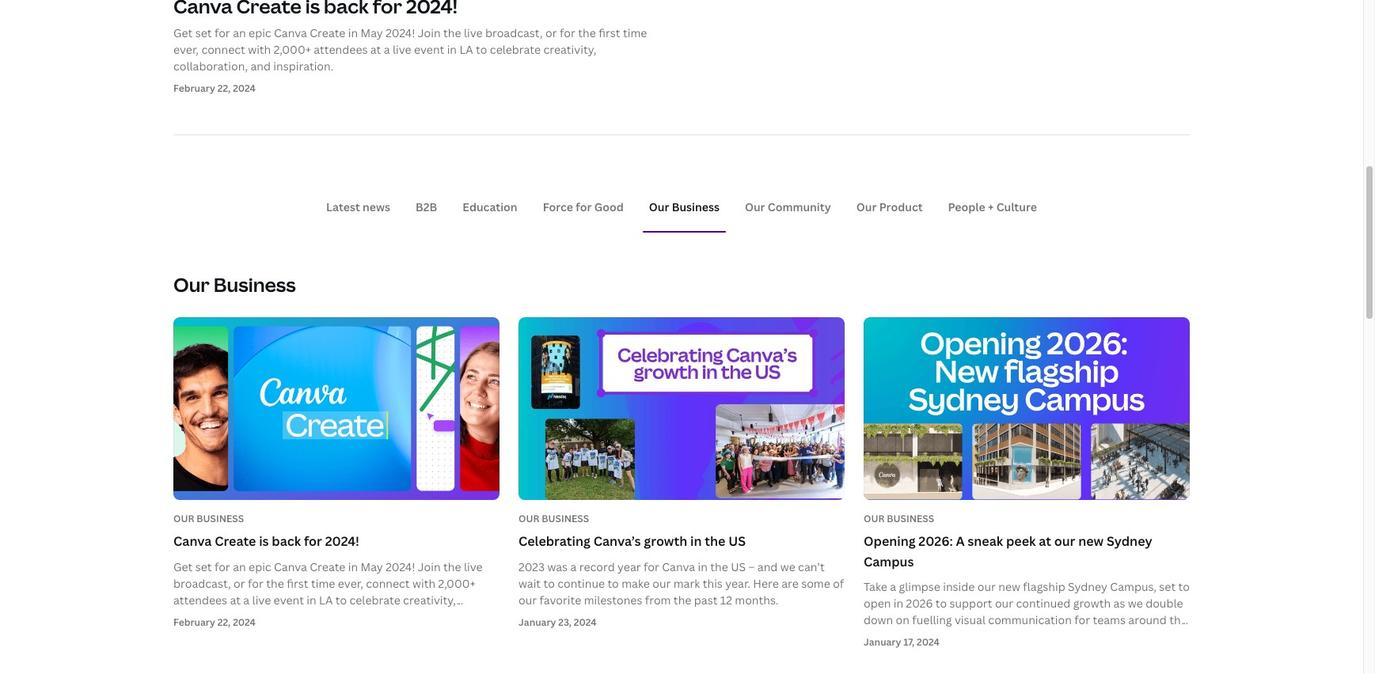 Task type: vqa. For each thing, say whether or not it's contained in the screenshot.
the HstrongART in the WHITE PARROT PET PHOTO COLLAGE PHOTO COLLAGE BY HSTRONGART
no



Task type: locate. For each thing, give the bounding box(es) containing it.
1 collaboration, from the top
[[173, 59, 248, 74]]

0 horizontal spatial with
[[248, 42, 271, 57]]

growth inside take a glimpse inside our new flagship sydney campus, set to open in 2026 to support our continued growth as we double down on fuelling visual communication for teams around the world.
[[1073, 596, 1111, 611]]

1 horizontal spatial celebrate
[[490, 42, 541, 57]]

1 vertical spatial la
[[319, 593, 333, 608]]

at inside get set for an epic canva create in may 2024! join the live broadcast, or for the first time ever,  connect with 2,000+ attendees at a live event in la to celebrate creativity, collaboration, and inspiration.
[[230, 593, 241, 608]]

people
[[948, 200, 986, 215]]

our
[[1054, 533, 1076, 550], [653, 576, 671, 591], [978, 580, 996, 595], [519, 593, 537, 608], [995, 596, 1014, 611]]

0 vertical spatial february
[[173, 82, 215, 95]]

1 vertical spatial collaboration,
[[173, 609, 248, 624]]

inspiration. for get set for an epic canva create in may 2024! join the live broadcast, or for the first time ever,  connect with 2,000+ attendees at a live event in la to celebrate creativity, collaboration, and inspiration. february 22, 2024
[[273, 59, 334, 74]]

get for get set for an epic canva create in may 2024! join the live broadcast, or for the first time ever,  connect with 2,000+ attendees at a live event in la to celebrate creativity, collaboration, and inspiration.
[[173, 560, 193, 575]]

2024! for get set for an epic canva create in may 2024! join the live broadcast, or for the first time ever,  connect with 2,000+ attendees at a live event in la to celebrate creativity, collaboration, and inspiration. february 22, 2024
[[386, 26, 415, 41]]

2,000+
[[274, 42, 311, 57], [438, 576, 476, 591]]

2 collaboration, from the top
[[173, 609, 248, 624]]

0 vertical spatial our business
[[649, 200, 720, 215]]

1 horizontal spatial with
[[413, 576, 436, 591]]

us up 'year.'
[[729, 533, 746, 550]]

event for get set for an epic canva create in may 2024! join the live broadcast, or for the first time ever,  connect with 2,000+ attendees at a live event in la to celebrate creativity, collaboration, and inspiration.
[[274, 593, 304, 608]]

1 vertical spatial event
[[274, 593, 304, 608]]

event inside get set for an epic canva create in may 2024! join the live broadcast, or for the first time ever,  connect with 2,000+ attendees at a live event in la to celebrate creativity, collaboration, and inspiration.
[[274, 593, 304, 608]]

0 horizontal spatial celebrate
[[350, 593, 400, 608]]

create inside get set for an epic canva create in may 2024! join the live broadcast, or for the first time ever,  connect with 2,000+ attendees at a live event in la to celebrate creativity, collaboration, and inspiration.
[[310, 560, 346, 575]]

our community
[[745, 200, 831, 215]]

0 vertical spatial event
[[414, 42, 444, 57]]

business for canva create is back for 2024!
[[197, 513, 244, 526]]

2024! for get set for an epic canva create in may 2024! join the live broadcast, or for the first time ever,  connect with 2,000+ attendees at a live event in la to celebrate creativity, collaboration, and inspiration.
[[386, 560, 415, 575]]

campus,
[[1110, 580, 1157, 595]]

at inside our business opening 2026: a sneak peek at our new sydney campus
[[1039, 533, 1052, 550]]

la
[[460, 42, 473, 57], [319, 593, 333, 608]]

first inside get set for an epic canva create in may 2024! join the live broadcast, or for the first time ever,  connect with 2,000+ attendees at a live event in la to celebrate creativity, collaboration, and inspiration.
[[287, 576, 309, 591]]

0 horizontal spatial first
[[287, 576, 309, 591]]

our up from
[[653, 576, 671, 591]]

1 vertical spatial january
[[864, 636, 901, 649]]

business inside our business canva create is back for 2024!
[[197, 513, 244, 526]]

0 horizontal spatial creativity,
[[403, 593, 456, 608]]

and for get set for an epic canva create in may 2024! join the live broadcast, or for the first time ever,  connect with 2,000+ attendees at a live event in la to celebrate creativity, collaboration, and inspiration.
[[251, 609, 271, 624]]

ever,
[[173, 42, 199, 57], [338, 576, 363, 591]]

on
[[896, 613, 910, 628]]

0 vertical spatial join
[[418, 26, 441, 41]]

2 may from the top
[[361, 560, 383, 575]]

business inside our business opening 2026: a sneak peek at our new sydney campus
[[887, 513, 934, 526]]

0 horizontal spatial la
[[319, 593, 333, 608]]

23,
[[558, 616, 572, 629]]

1 horizontal spatial attendees
[[314, 42, 368, 57]]

1 horizontal spatial time
[[623, 26, 647, 41]]

ever, inside get set for an epic canva create in may 2024! join the live broadcast, or for the first time ever,  connect with 2,000+ attendees at a live event in la to celebrate creativity, collaboration, and inspiration. february 22, 2024
[[173, 42, 199, 57]]

0 vertical spatial create
[[310, 26, 346, 41]]

0 vertical spatial time
[[623, 26, 647, 41]]

inspiration.
[[273, 59, 334, 74], [273, 609, 334, 624]]

1 vertical spatial celebrate
[[350, 593, 400, 608]]

0 horizontal spatial january
[[519, 616, 556, 629]]

0 vertical spatial inspiration.
[[273, 59, 334, 74]]

broadcast, for get set for an epic canva create in may 2024! join the live broadcast, or for the first time ever,  connect with 2,000+ attendees at a live event in la to celebrate creativity, collaboration, and inspiration. february 22, 2024
[[485, 26, 543, 41]]

1 horizontal spatial first
[[599, 26, 620, 41]]

our down 'wait'
[[519, 593, 537, 608]]

join
[[418, 26, 441, 41], [418, 560, 441, 575]]

and
[[251, 59, 271, 74], [758, 560, 778, 575], [251, 609, 271, 624]]

sydney up teams
[[1068, 580, 1108, 595]]

business for opening 2026: a sneak peek at our new sydney campus
[[887, 513, 934, 526]]

our right peek on the right
[[1054, 533, 1076, 550]]

1 vertical spatial epic
[[249, 560, 271, 575]]

collaboration,
[[173, 59, 248, 74], [173, 609, 248, 624]]

our business celebrating canva's growth in the us
[[519, 513, 746, 550]]

or inside get set for an epic canva create in may 2024! join the live broadcast, or for the first time ever,  connect with 2,000+ attendees at a live event in la to celebrate creativity, collaboration, and inspiration.
[[234, 576, 245, 591]]

1 get from the top
[[173, 26, 193, 41]]

1 vertical spatial inspiration.
[[273, 609, 334, 624]]

b2b
[[416, 200, 437, 215]]

event inside get set for an epic canva create in may 2024! join the live broadcast, or for the first time ever,  connect with 2,000+ attendees at a live event in la to celebrate creativity, collaboration, and inspiration. february 22, 2024
[[414, 42, 444, 57]]

1 vertical spatial or
[[234, 576, 245, 591]]

january down down at bottom right
[[864, 636, 901, 649]]

1 horizontal spatial la
[[460, 42, 473, 57]]

0 vertical spatial new
[[1079, 533, 1104, 550]]

2 join from the top
[[418, 560, 441, 575]]

join inside get set for an epic canva create in may 2024! join the live broadcast, or for the first time ever,  connect with 2,000+ attendees at a live event in la to celebrate creativity, collaboration, and inspiration.
[[418, 560, 441, 575]]

ever, inside get set for an epic canva create in may 2024! join the live broadcast, or for the first time ever,  connect with 2,000+ attendees at a live event in la to celebrate creativity, collaboration, and inspiration.
[[338, 576, 363, 591]]

1 vertical spatial may
[[361, 560, 383, 575]]

new left flagship
[[999, 580, 1021, 595]]

for
[[214, 26, 230, 41], [560, 26, 576, 41], [576, 200, 592, 215], [304, 533, 322, 550], [214, 560, 230, 575], [644, 560, 660, 575], [248, 576, 264, 591], [1075, 613, 1090, 628]]

creativity, inside get set for an epic canva create in may 2024! join the live broadcast, or for the first time ever,  connect with 2,000+ attendees at a live event in la to celebrate creativity, collaboration, and inspiration. february 22, 2024
[[544, 42, 596, 57]]

sydney up campus,
[[1107, 533, 1153, 550]]

our inside our business opening 2026: a sneak peek at our new sydney campus
[[1054, 533, 1076, 550]]

creativity, inside get set for an epic canva create in may 2024! join the live broadcast, or for the first time ever,  connect with 2,000+ attendees at a live event in la to celebrate creativity, collaboration, and inspiration.
[[403, 593, 456, 608]]

business inside our business celebrating canva's growth in the us
[[542, 513, 589, 526]]

epic for get set for an epic canva create in may 2024! join the live broadcast, or for the first time ever,  connect with 2,000+ attendees at a live event in la to celebrate creativity, collaboration, and inspiration.
[[249, 560, 271, 575]]

event
[[414, 42, 444, 57], [274, 593, 304, 608]]

epic inside get set for an epic canva create in may 2024! join the live broadcast, or for the first time ever,  connect with 2,000+ attendees at a live event in la to celebrate creativity, collaboration, and inspiration.
[[249, 560, 271, 575]]

0 horizontal spatial new
[[999, 580, 1021, 595]]

an inside get set for an epic canva create in may 2024! join the live broadcast, or for the first time ever,  connect with 2,000+ attendees at a live event in la to celebrate creativity, collaboration, and inspiration.
[[233, 560, 246, 575]]

0 vertical spatial set
[[195, 26, 212, 41]]

0 vertical spatial may
[[361, 26, 383, 41]]

the
[[443, 26, 461, 41], [578, 26, 596, 41], [705, 533, 726, 550], [443, 560, 461, 575], [711, 560, 728, 575], [266, 576, 284, 591], [674, 593, 692, 608], [1170, 613, 1188, 628]]

1 vertical spatial attendees
[[173, 593, 227, 608]]

we inside take a glimpse inside our new flagship sydney campus, set to open in 2026 to support our continued growth as we double down on fuelling visual communication for teams around the world.
[[1128, 596, 1143, 611]]

2,000+ for get set for an epic canva create in may 2024! join the live broadcast, or for the first time ever,  connect with 2,000+ attendees at a live event in la to celebrate creativity, collaboration, and inspiration.
[[438, 576, 476, 591]]

may inside get set for an epic canva create in may 2024! join the live broadcast, or for the first time ever,  connect with 2,000+ attendees at a live event in la to celebrate creativity, collaboration, and inspiration. february 22, 2024
[[361, 26, 383, 41]]

set for get set for an epic canva create in may 2024! join the live broadcast, or for the first time ever,  connect with 2,000+ attendees at a live event in la to celebrate creativity, collaboration, and inspiration. february 22, 2024
[[195, 26, 212, 41]]

join inside get set for an epic canva create in may 2024! join the live broadcast, or for the first time ever,  connect with 2,000+ attendees at a live event in la to celebrate creativity, collaboration, and inspiration. february 22, 2024
[[418, 26, 441, 41]]

an inside get set for an epic canva create in may 2024! join the live broadcast, or for the first time ever,  connect with 2,000+ attendees at a live event in la to celebrate creativity, collaboration, and inspiration. february 22, 2024
[[233, 26, 246, 41]]

an for get set for an epic canva create in may 2024! join the live broadcast, or for the first time ever,  connect with 2,000+ attendees at a live event in la to celebrate creativity, collaboration, and inspiration.
[[233, 560, 246, 575]]

first inside get set for an epic canva create in may 2024! join the live broadcast, or for the first time ever,  connect with 2,000+ attendees at a live event in la to celebrate creativity, collaboration, and inspiration. february 22, 2024
[[599, 26, 620, 41]]

we up "are"
[[781, 560, 796, 575]]

0 vertical spatial ever,
[[173, 42, 199, 57]]

force for good
[[543, 200, 624, 215]]

1 horizontal spatial event
[[414, 42, 444, 57]]

growth up teams
[[1073, 596, 1111, 611]]

22,
[[218, 82, 231, 95], [218, 616, 231, 629]]

–
[[749, 560, 755, 575]]

first
[[599, 26, 620, 41], [287, 576, 309, 591]]

at inside get set for an epic canva create in may 2024! join the live broadcast, or for the first time ever,  connect with 2,000+ attendees at a live event in la to celebrate creativity, collaboration, and inspiration. february 22, 2024
[[370, 42, 381, 57]]

february inside get set for an epic canva create in may 2024! join the live broadcast, or for the first time ever,  connect with 2,000+ attendees at a live event in la to celebrate creativity, collaboration, and inspiration. february 22, 2024
[[173, 82, 215, 95]]

1 horizontal spatial new
[[1079, 533, 1104, 550]]

1 an from the top
[[233, 26, 246, 41]]

community
[[768, 200, 831, 215]]

join for get set for an epic canva create in may 2024! join the live broadcast, or for the first time ever,  connect with 2,000+ attendees at a live event in la to celebrate creativity, collaboration, and inspiration. february 22, 2024
[[418, 26, 441, 41]]

january left 23,
[[519, 616, 556, 629]]

is
[[259, 533, 269, 550]]

time inside get set for an epic canva create in may 2024! join the live broadcast, or for the first time ever,  connect with 2,000+ attendees at a live event in la to celebrate creativity, collaboration, and inspiration.
[[311, 576, 335, 591]]

0 vertical spatial epic
[[249, 26, 271, 41]]

live
[[464, 26, 483, 41], [393, 42, 411, 57], [464, 560, 483, 575], [252, 593, 271, 608]]

with inside get set for an epic canva create in may 2024! join the live broadcast, or for the first time ever,  connect with 2,000+ attendees at a live event in la to celebrate creativity, collaboration, and inspiration. february 22, 2024
[[248, 42, 271, 57]]

1 vertical spatial first
[[287, 576, 309, 591]]

attendees inside get set for an epic canva create in may 2024! join the live broadcast, or for the first time ever,  connect with 2,000+ attendees at a live event in la to celebrate creativity, collaboration, and inspiration.
[[173, 593, 227, 608]]

our community link
[[745, 200, 831, 215]]

0 horizontal spatial our business
[[173, 271, 296, 297]]

epic for get set for an epic canva create in may 2024! join the live broadcast, or for the first time ever,  connect with 2,000+ attendees at a live event in la to celebrate creativity, collaboration, and inspiration. february 22, 2024
[[249, 26, 271, 41]]

broadcast,
[[485, 26, 543, 41], [173, 576, 231, 591]]

0 horizontal spatial broadcast,
[[173, 576, 231, 591]]

campus
[[864, 553, 914, 571]]

1 vertical spatial join
[[418, 560, 441, 575]]

a purple and blue banner saying opening 2026: new flagship sydney campus with 3 renders of the new space image
[[864, 317, 1190, 501]]

us left –
[[731, 560, 746, 575]]

year.
[[726, 576, 751, 591]]

2 epic from the top
[[249, 560, 271, 575]]

epic inside get set for an epic canva create in may 2024! join the live broadcast, or for the first time ever,  connect with 2,000+ attendees at a live event in la to celebrate creativity, collaboration, and inspiration. february 22, 2024
[[249, 26, 271, 41]]

with inside get set for an epic canva create in may 2024! join the live broadcast, or for the first time ever,  connect with 2,000+ attendees at a live event in la to celebrate creativity, collaboration, and inspiration.
[[413, 576, 436, 591]]

sydney
[[1107, 533, 1153, 550], [1068, 580, 1108, 595]]

create for get set for an epic canva create in may 2024! join the live broadcast, or for the first time ever,  connect with 2,000+ attendees at a live event in la to celebrate creativity, collaboration, and inspiration. february 22, 2024
[[310, 26, 346, 41]]

0 vertical spatial connect
[[201, 42, 245, 57]]

0 vertical spatial collaboration,
[[173, 59, 248, 74]]

ever, for get set for an epic canva create in may 2024! join the live broadcast, or for the first time ever,  connect with 2,000+ attendees at a live event in la to celebrate creativity, collaboration, and inspiration.
[[338, 576, 363, 591]]

1 vertical spatial at
[[1039, 533, 1052, 550]]

1 vertical spatial february
[[173, 616, 215, 629]]

inspiration. for get set for an epic canva create in may 2024! join the live broadcast, or for the first time ever,  connect with 2,000+ attendees at a live event in la to celebrate creativity, collaboration, and inspiration.
[[273, 609, 334, 624]]

create inside our business canva create is back for 2024!
[[215, 533, 256, 550]]

connect inside get set for an epic canva create in may 2024! join the live broadcast, or for the first time ever,  connect with 2,000+ attendees at a live event in la to celebrate creativity, collaboration, and inspiration. february 22, 2024
[[201, 42, 245, 57]]

0 vertical spatial attendees
[[314, 42, 368, 57]]

2023
[[519, 560, 545, 575]]

and for get set for an epic canva create in may 2024! join the live broadcast, or for the first time ever,  connect with 2,000+ attendees at a live event in la to celebrate creativity, collaboration, and inspiration. february 22, 2024
[[251, 59, 271, 74]]

or inside get set for an epic canva create in may 2024! join the live broadcast, or for the first time ever,  connect with 2,000+ attendees at a live event in la to celebrate creativity, collaboration, and inspiration. february 22, 2024
[[546, 26, 557, 41]]

us inside our business celebrating canva's growth in the us
[[729, 533, 746, 550]]

1 vertical spatial 2,000+
[[438, 576, 476, 591]]

0 vertical spatial broadcast,
[[485, 26, 543, 41]]

1 vertical spatial and
[[758, 560, 778, 575]]

2024 inside 2023 was a record year for canva in the us – and we can't wait to continue to make our mark this year. here are some of our favorite milestones from the past 12 months. january 23, 2024
[[574, 616, 597, 629]]

business
[[672, 200, 720, 215], [214, 271, 296, 297], [197, 513, 244, 526], [542, 513, 589, 526], [887, 513, 934, 526]]

0 vertical spatial 2024!
[[386, 26, 415, 41]]

0 vertical spatial us
[[729, 533, 746, 550]]

collaboration, inside get set for an epic canva create in may 2024! join the live broadcast, or for the first time ever,  connect with 2,000+ attendees at a live event in la to celebrate creativity, collaboration, and inspiration. february 22, 2024
[[173, 59, 248, 74]]

0 vertical spatial celebrate
[[490, 42, 541, 57]]

good
[[594, 200, 624, 215]]

0 horizontal spatial ever,
[[173, 42, 199, 57]]

year
[[618, 560, 641, 575]]

create
[[310, 26, 346, 41], [215, 533, 256, 550], [310, 560, 346, 575]]

0 horizontal spatial connect
[[201, 42, 245, 57]]

or for get set for an epic canva create in may 2024! join the live broadcast, or for the first time ever,  connect with 2,000+ attendees at a live event in la to celebrate creativity, collaboration, and inspiration.
[[234, 576, 245, 591]]

canva
[[274, 26, 307, 41], [173, 533, 212, 550], [274, 560, 307, 575], [662, 560, 695, 575]]

as
[[1114, 596, 1126, 611]]

in inside our business celebrating canva's growth in the us
[[691, 533, 702, 550]]

get inside get set for an epic canva create in may 2024! join the live broadcast, or for the first time ever,  connect with 2,000+ attendees at a live event in la to celebrate creativity, collaboration, and inspiration. february 22, 2024
[[173, 26, 193, 41]]

0 vertical spatial we
[[781, 560, 796, 575]]

and inside 2023 was a record year for canva in the us – and we can't wait to continue to make our mark this year. here are some of our favorite milestones from the past 12 months. january 23, 2024
[[758, 560, 778, 575]]

in inside take a glimpse inside our new flagship sydney campus, set to open in 2026 to support our continued growth as we double down on fuelling visual communication for teams around the world.
[[894, 596, 904, 611]]

1 join from the top
[[418, 26, 441, 41]]

2,000+ inside get set for an epic canva create in may 2024! join the live broadcast, or for the first time ever,  connect with 2,000+ attendees at a live event in la to celebrate creativity, collaboration, and inspiration.
[[438, 576, 476, 591]]

february 22, 2024
[[173, 616, 256, 629]]

inspiration. inside get set for an epic canva create in may 2024! join the live broadcast, or for the first time ever,  connect with 2,000+ attendees at a live event in la to celebrate creativity, collaboration, and inspiration.
[[273, 609, 334, 624]]

0 vertical spatial or
[[546, 26, 557, 41]]

1 vertical spatial 22,
[[218, 616, 231, 629]]

and inside get set for an epic canva create in may 2024! join the live broadcast, or for the first time ever,  connect with 2,000+ attendees at a live event in la to celebrate creativity, collaboration, and inspiration. february 22, 2024
[[251, 59, 271, 74]]

1 may from the top
[[361, 26, 383, 41]]

2 vertical spatial 2024!
[[386, 560, 415, 575]]

1 vertical spatial with
[[413, 576, 436, 591]]

la inside get set for an epic canva create in may 2024! join the live broadcast, or for the first time ever,  connect with 2,000+ attendees at a live event in la to celebrate creativity, collaboration, and inspiration.
[[319, 593, 333, 608]]

ever, for get set for an epic canva create in may 2024! join the live broadcast, or for the first time ever,  connect with 2,000+ attendees at a live event in la to celebrate creativity, collaboration, and inspiration. february 22, 2024
[[173, 42, 199, 57]]

our inside our business canva create is back for 2024!
[[173, 513, 194, 526]]

1 vertical spatial connect
[[366, 576, 410, 591]]

1 horizontal spatial ever,
[[338, 576, 363, 591]]

0 vertical spatial at
[[370, 42, 381, 57]]

we right as
[[1128, 596, 1143, 611]]

milestones
[[584, 593, 643, 608]]

1 22, from the top
[[218, 82, 231, 95]]

teams
[[1093, 613, 1126, 628]]

1 horizontal spatial connect
[[366, 576, 410, 591]]

our business opening 2026: a sneak peek at our new sydney campus
[[864, 513, 1153, 571]]

celebrate inside get set for an epic canva create in may 2024! join the live broadcast, or for the first time ever,  connect with 2,000+ attendees at a live event in la to celebrate creativity, collaboration, and inspiration. february 22, 2024
[[490, 42, 541, 57]]

1 vertical spatial an
[[233, 560, 246, 575]]

january
[[519, 616, 556, 629], [864, 636, 901, 649]]

0 vertical spatial 2,000+
[[274, 42, 311, 57]]

us inside 2023 was a record year for canva in the us – and we can't wait to continue to make our mark this year. here are some of our favorite milestones from the past 12 months. january 23, 2024
[[731, 560, 746, 575]]

for inside 2023 was a record year for canva in the us – and we can't wait to continue to make our mark this year. here are some of our favorite milestones from the past 12 months. january 23, 2024
[[644, 560, 660, 575]]

2024!
[[386, 26, 415, 41], [325, 533, 359, 550], [386, 560, 415, 575]]

1 vertical spatial time
[[311, 576, 335, 591]]

1 horizontal spatial we
[[1128, 596, 1143, 611]]

1 horizontal spatial at
[[370, 42, 381, 57]]

may for get set for an epic canva create in may 2024! join the live broadcast, or for the first time ever,  connect with 2,000+ attendees at a live event in la to celebrate creativity, collaboration, and inspiration. february 22, 2024
[[361, 26, 383, 41]]

set inside take a glimpse inside our new flagship sydney campus, set to open in 2026 to support our continued growth as we double down on fuelling visual communication for teams around the world.
[[1160, 580, 1176, 595]]

create inside get set for an epic canva create in may 2024! join the live broadcast, or for the first time ever,  connect with 2,000+ attendees at a live event in la to celebrate creativity, collaboration, and inspiration. february 22, 2024
[[310, 26, 346, 41]]

2 vertical spatial and
[[251, 609, 271, 624]]

a inside get set for an epic canva create in may 2024! join the live broadcast, or for the first time ever,  connect with 2,000+ attendees at a live event in la to celebrate creativity, collaboration, and inspiration. february 22, 2024
[[384, 42, 390, 57]]

1 horizontal spatial 2,000+
[[438, 576, 476, 591]]

2 vertical spatial set
[[1160, 580, 1176, 595]]

2 an from the top
[[233, 560, 246, 575]]

past
[[694, 593, 718, 608]]

or
[[546, 26, 557, 41], [234, 576, 245, 591]]

0 vertical spatial creativity,
[[544, 42, 596, 57]]

2 february from the top
[[173, 616, 215, 629]]

and inside get set for an epic canva create in may 2024! join the live broadcast, or for the first time ever,  connect with 2,000+ attendees at a live event in la to celebrate creativity, collaboration, and inspiration.
[[251, 609, 271, 624]]

0 vertical spatial and
[[251, 59, 271, 74]]

0 horizontal spatial attendees
[[173, 593, 227, 608]]

this
[[703, 576, 723, 591]]

back
[[272, 533, 301, 550]]

1 horizontal spatial creativity,
[[544, 42, 596, 57]]

0 horizontal spatial we
[[781, 560, 796, 575]]

set inside get set for an epic canva create in may 2024! join the live broadcast, or for the first time ever,  connect with 2,000+ attendees at a live event in la to celebrate creativity, collaboration, and inspiration.
[[195, 560, 212, 575]]

us
[[729, 533, 746, 550], [731, 560, 746, 575]]

our business
[[649, 200, 720, 215], [173, 271, 296, 297]]

growth inside our business celebrating canva's growth in the us
[[644, 533, 688, 550]]

1 epic from the top
[[249, 26, 271, 41]]

creativity, for get set for an epic canva create in may 2024! join the live broadcast, or for the first time ever,  connect with 2,000+ attendees at a live event in la to celebrate creativity, collaboration, and inspiration.
[[403, 593, 456, 608]]

get inside get set for an epic canva create in may 2024! join the live broadcast, or for the first time ever,  connect with 2,000+ attendees at a live event in la to celebrate creativity, collaboration, and inspiration.
[[173, 560, 193, 575]]

celebrate for get set for an epic canva create in may 2024! join the live broadcast, or for the first time ever,  connect with 2,000+ attendees at a live event in la to celebrate creativity, collaboration, and inspiration. february 22, 2024
[[490, 42, 541, 57]]

1 inspiration. from the top
[[273, 59, 334, 74]]

2,000+ inside get set for an epic canva create in may 2024! join the live broadcast, or for the first time ever,  connect with 2,000+ attendees at a live event in la to celebrate creativity, collaboration, and inspiration. february 22, 2024
[[274, 42, 311, 57]]

0 vertical spatial 22,
[[218, 82, 231, 95]]

2 vertical spatial create
[[310, 560, 346, 575]]

1 vertical spatial 2024!
[[325, 533, 359, 550]]

1 vertical spatial we
[[1128, 596, 1143, 611]]

growth
[[644, 533, 688, 550], [1073, 596, 1111, 611]]

connect inside get set for an epic canva create in may 2024! join the live broadcast, or for the first time ever,  connect with 2,000+ attendees at a live event in la to celebrate creativity, collaboration, and inspiration.
[[366, 576, 410, 591]]

celebrate inside get set for an epic canva create in may 2024! join the live broadcast, or for the first time ever,  connect with 2,000+ attendees at a live event in la to celebrate creativity, collaboration, and inspiration.
[[350, 593, 400, 608]]

latest
[[326, 200, 360, 215]]

1 february from the top
[[173, 82, 215, 95]]

can't
[[798, 560, 825, 575]]

a
[[384, 42, 390, 57], [570, 560, 577, 575], [890, 580, 896, 595], [243, 593, 250, 608]]

0 horizontal spatial event
[[274, 593, 304, 608]]

collaboration, for get set for an epic canva create in may 2024! join the live broadcast, or for the first time ever,  connect with 2,000+ attendees at a live event in la to celebrate creativity, collaboration, and inspiration. february 22, 2024
[[173, 59, 248, 74]]

new
[[1079, 533, 1104, 550], [999, 580, 1021, 595]]

2024! inside get set for an epic canva create in may 2024! join the live broadcast, or for the first time ever,  connect with 2,000+ attendees at a live event in la to celebrate creativity, collaboration, and inspiration.
[[386, 560, 415, 575]]

a inside 2023 was a record year for canva in the us – and we can't wait to continue to make our mark this year. here are some of our favorite milestones from the past 12 months. january 23, 2024
[[570, 560, 577, 575]]

broadcast, for get set for an epic canva create in may 2024! join the live broadcast, or for the first time ever,  connect with 2,000+ attendees at a live event in la to celebrate creativity, collaboration, and inspiration.
[[173, 576, 231, 591]]

connect
[[201, 42, 245, 57], [366, 576, 410, 591]]

0 horizontal spatial at
[[230, 593, 241, 608]]

collaboration, inside get set for an epic canva create in may 2024! join the live broadcast, or for the first time ever,  connect with 2,000+ attendees at a live event in la to celebrate creativity, collaboration, and inspiration.
[[173, 609, 248, 624]]

inspiration. inside get set for an epic canva create in may 2024! join the live broadcast, or for the first time ever,  connect with 2,000+ attendees at a live event in la to celebrate creativity, collaboration, and inspiration. february 22, 2024
[[273, 59, 334, 74]]

1 vertical spatial creativity,
[[403, 593, 456, 608]]

+
[[988, 200, 994, 215]]

a inside take a glimpse inside our new flagship sydney campus, set to open in 2026 to support our continued growth as we double down on fuelling visual communication for teams around the world.
[[890, 580, 896, 595]]

time inside get set for an epic canva create in may 2024! join the live broadcast, or for the first time ever,  connect with 2,000+ attendees at a live event in la to celebrate creativity, collaboration, and inspiration. february 22, 2024
[[623, 26, 647, 41]]

1 vertical spatial create
[[215, 533, 256, 550]]

0 horizontal spatial growth
[[644, 533, 688, 550]]

celebrate for get set for an epic canva create in may 2024! join the live broadcast, or for the first time ever,  connect with 2,000+ attendees at a live event in la to celebrate creativity, collaboration, and inspiration.
[[350, 593, 400, 608]]

1 horizontal spatial growth
[[1073, 596, 1111, 611]]

january 17, 2024
[[864, 636, 940, 649]]

0 horizontal spatial time
[[311, 576, 335, 591]]

take
[[864, 580, 888, 595]]

wait
[[519, 576, 541, 591]]

attendees inside get set for an epic canva create in may 2024! join the live broadcast, or for the first time ever,  connect with 2,000+ attendees at a live event in la to celebrate creativity, collaboration, and inspiration. february 22, 2024
[[314, 42, 368, 57]]

0 vertical spatial an
[[233, 26, 246, 41]]

0 vertical spatial first
[[599, 26, 620, 41]]

set
[[195, 26, 212, 41], [195, 560, 212, 575], [1160, 580, 1176, 595]]

set inside get set for an epic canva create in may 2024! join the live broadcast, or for the first time ever,  connect with 2,000+ attendees at a live event in la to celebrate creativity, collaboration, and inspiration. february 22, 2024
[[195, 26, 212, 41]]

with
[[248, 42, 271, 57], [413, 576, 436, 591]]

1 vertical spatial us
[[731, 560, 746, 575]]

new right peek on the right
[[1079, 533, 1104, 550]]

force for good link
[[543, 200, 624, 215]]

creativity,
[[544, 42, 596, 57], [403, 593, 456, 608]]

0 horizontal spatial or
[[234, 576, 245, 591]]

1 vertical spatial growth
[[1073, 596, 1111, 611]]

2 vertical spatial at
[[230, 593, 241, 608]]

2023 was a record year for canva in the us – and we can't wait to continue to make our mark this year. here are some of our favorite milestones from the past 12 months. january 23, 2024
[[519, 560, 844, 629]]

2024! inside get set for an epic canva create in may 2024! join the live broadcast, or for the first time ever,  connect with 2,000+ attendees at a live event in la to celebrate creativity, collaboration, and inspiration. february 22, 2024
[[386, 26, 415, 41]]

growth up mark
[[644, 533, 688, 550]]

broadcast, inside get set for an epic canva create in may 2024! join the live broadcast, or for the first time ever,  connect with 2,000+ attendees at a live event in la to celebrate creativity, collaboration, and inspiration. february 22, 2024
[[485, 26, 543, 41]]

1 vertical spatial set
[[195, 560, 212, 575]]

with for get set for an epic canva create in may 2024! join the live broadcast, or for the first time ever,  connect with 2,000+ attendees at a live event in la to celebrate creativity, collaboration, and inspiration. february 22, 2024
[[248, 42, 271, 57]]

0 vertical spatial with
[[248, 42, 271, 57]]

2 get from the top
[[173, 560, 193, 575]]

broadcast, inside get set for an epic canva create in may 2024! join the live broadcast, or for the first time ever,  connect with 2,000+ attendees at a live event in la to celebrate creativity, collaboration, and inspiration.
[[173, 576, 231, 591]]

continue
[[558, 576, 605, 591]]

la for get set for an epic canva create in may 2024! join the live broadcast, or for the first time ever,  connect with 2,000+ attendees at a live event in la to celebrate creativity, collaboration, and inspiration.
[[319, 593, 333, 608]]

2 inspiration. from the top
[[273, 609, 334, 624]]

connect for get set for an epic canva create in may 2024! join the live broadcast, or for the first time ever,  connect with 2,000+ attendees at a live event in la to celebrate creativity, collaboration, and inspiration. february 22, 2024
[[201, 42, 245, 57]]

time
[[623, 26, 647, 41], [311, 576, 335, 591]]

may inside get set for an epic canva create in may 2024! join the live broadcast, or for the first time ever,  connect with 2,000+ attendees at a live event in la to celebrate creativity, collaboration, and inspiration.
[[361, 560, 383, 575]]

la inside get set for an epic canva create in may 2024! join the live broadcast, or for the first time ever,  connect with 2,000+ attendees at a live event in la to celebrate creativity, collaboration, and inspiration. february 22, 2024
[[460, 42, 473, 57]]

1 vertical spatial new
[[999, 580, 1021, 595]]

the inside our business celebrating canva's growth in the us
[[705, 533, 726, 550]]

0 vertical spatial growth
[[644, 533, 688, 550]]

an for get set for an epic canva create in may 2024! join the live broadcast, or for the first time ever,  connect with 2,000+ attendees at a live event in la to celebrate creativity, collaboration, and inspiration. february 22, 2024
[[233, 26, 246, 41]]

celebrate
[[490, 42, 541, 57], [350, 593, 400, 608]]

1 horizontal spatial broadcast,
[[485, 26, 543, 41]]



Task type: describe. For each thing, give the bounding box(es) containing it.
2024! inside our business canva create is back for 2024!
[[325, 533, 359, 550]]

business for celebrating canva's growth in the us
[[542, 513, 589, 526]]

1 horizontal spatial our business
[[649, 200, 720, 215]]

1 vertical spatial our business
[[173, 271, 296, 297]]

education
[[463, 200, 518, 215]]

2024 inside get set for an epic canva create in may 2024! join the live broadcast, or for the first time ever,  connect with 2,000+ attendees at a live event in la to celebrate creativity, collaboration, and inspiration. february 22, 2024
[[233, 82, 256, 95]]

from
[[645, 593, 671, 608]]

canva inside get set for an epic canva create in may 2024! join the live broadcast, or for the first time ever,  connect with 2,000+ attendees at a live event in la to celebrate creativity, collaboration, and inspiration. february 22, 2024
[[274, 26, 307, 41]]

inside
[[943, 580, 975, 595]]

a
[[956, 533, 965, 550]]

culture
[[997, 200, 1037, 215]]

sneak
[[968, 533, 1003, 550]]

open
[[864, 596, 891, 611]]

make
[[622, 576, 650, 591]]

months.
[[735, 593, 779, 608]]

may for get set for an epic canva create in may 2024! join the live broadcast, or for the first time ever,  connect with 2,000+ attendees at a live event in la to celebrate creativity, collaboration, and inspiration.
[[361, 560, 383, 575]]

january inside 2023 was a record year for canva in the us – and we can't wait to continue to make our mark this year. here are some of our favorite milestones from the past 12 months. january 23, 2024
[[519, 616, 556, 629]]

latest news
[[326, 200, 390, 215]]

peek
[[1006, 533, 1036, 550]]

17,
[[904, 636, 915, 649]]

collaboration, for get set for an epic canva create in may 2024! join the live broadcast, or for the first time ever,  connect with 2,000+ attendees at a live event in la to celebrate creativity, collaboration, and inspiration.
[[173, 609, 248, 624]]

visual
[[955, 613, 986, 628]]

around
[[1129, 613, 1167, 628]]

our up communication
[[995, 596, 1014, 611]]

fuelling
[[912, 613, 952, 628]]

opening
[[864, 533, 916, 550]]

celebrating
[[519, 533, 591, 550]]

education link
[[463, 200, 518, 215]]

with for get set for an epic canva create in may 2024! join the live broadcast, or for the first time ever,  connect with 2,000+ attendees at a live event in la to celebrate creativity, collaboration, and inspiration.
[[413, 576, 436, 591]]

our business canva create is back for 2024!
[[173, 513, 359, 550]]

our inside our business opening 2026: a sneak peek at our new sydney campus
[[864, 513, 885, 526]]

attendees for get set for an epic canva create in may 2024! join the live broadcast, or for the first time ever,  connect with 2,000+ attendees at a live event in la to celebrate creativity, collaboration, and inspiration.
[[173, 593, 227, 608]]

glimpse
[[899, 580, 941, 595]]

join for get set for an epic canva create in may 2024! join the live broadcast, or for the first time ever,  connect with 2,000+ attendees at a live event in la to celebrate creativity, collaboration, and inspiration.
[[418, 560, 441, 575]]

2,000+ for get set for an epic canva create in may 2024! join the live broadcast, or for the first time ever,  connect with 2,000+ attendees at a live event in la to celebrate creativity, collaboration, and inspiration. february 22, 2024
[[274, 42, 311, 57]]

to inside get set for an epic canva create in may 2024! join the live broadcast, or for the first time ever,  connect with 2,000+ attendees at a live event in la to celebrate creativity, collaboration, and inspiration.
[[336, 593, 347, 608]]

12
[[720, 593, 732, 608]]

world.
[[864, 630, 897, 645]]

2026
[[906, 596, 933, 611]]

la for get set for an epic canva create in may 2024! join the live broadcast, or for the first time ever,  connect with 2,000+ attendees at a live event in la to celebrate creativity, collaboration, and inspiration. february 22, 2024
[[460, 42, 473, 57]]

favorite
[[540, 593, 581, 608]]

for inside our business canva create is back for 2024!
[[304, 533, 322, 550]]

down
[[864, 613, 893, 628]]

latest news link
[[326, 200, 390, 215]]

flagship
[[1023, 580, 1066, 595]]

our up support at right
[[978, 580, 996, 595]]

communication
[[989, 613, 1072, 628]]

here
[[753, 576, 779, 591]]

canva inside our business canva create is back for 2024!
[[173, 533, 212, 550]]

first for get set for an epic canva create in may 2024! join the live broadcast, or for the first time ever,  connect with 2,000+ attendees at a live event in la to celebrate creativity, collaboration, and inspiration.
[[287, 576, 309, 591]]

time for get set for an epic canva create in may 2024! join the live broadcast, or for the first time ever,  connect with 2,000+ attendees at a live event in la to celebrate creativity, collaboration, and inspiration.
[[311, 576, 335, 591]]

for inside take a glimpse inside our new flagship sydney campus, set to open in 2026 to support our continued growth as we double down on fuelling visual communication for teams around the world.
[[1075, 613, 1090, 628]]

get for get set for an epic canva create in may 2024! join the live broadcast, or for the first time ever,  connect with 2,000+ attendees at a live event in la to celebrate creativity, collaboration, and inspiration. february 22, 2024
[[173, 26, 193, 41]]

image saying 'celebrating canva's growth in the us' alongside some images of austin based canvanauts connecting and celebrating together. image
[[519, 317, 845, 501]]

b2b link
[[416, 200, 437, 215]]

product
[[879, 200, 923, 215]]

2026:
[[919, 533, 953, 550]]

of
[[833, 576, 844, 591]]

some
[[801, 576, 830, 591]]

sydney inside take a glimpse inside our new flagship sydney campus, set to open in 2026 to support our continued growth as we double down on fuelling visual communication for teams around the world.
[[1068, 580, 1108, 595]]

mark
[[674, 576, 700, 591]]

time for get set for an epic canva create in may 2024! join the live broadcast, or for the first time ever,  connect with 2,000+ attendees at a live event in la to celebrate creativity, collaboration, and inspiration. february 22, 2024
[[623, 26, 647, 41]]

record
[[579, 560, 615, 575]]

was
[[547, 560, 568, 575]]

canva inside 2023 was a record year for canva in the us – and we can't wait to continue to make our mark this year. here are some of our favorite milestones from the past 12 months. january 23, 2024
[[662, 560, 695, 575]]

new inside take a glimpse inside our new flagship sydney campus, set to open in 2026 to support our continued growth as we double down on fuelling visual communication for teams around the world.
[[999, 580, 1021, 595]]

canva's
[[594, 533, 641, 550]]

canva inside get set for an epic canva create in may 2024! join the live broadcast, or for the first time ever,  connect with 2,000+ attendees at a live event in la to celebrate creativity, collaboration, and inspiration.
[[274, 560, 307, 575]]

get set for an epic canva create in may 2024! join the live broadcast, or for the first time ever,  connect with 2,000+ attendees at a live event in la to celebrate creativity, collaboration, and inspiration.
[[173, 560, 483, 624]]

blue background with two smiling faces and the text canva create image
[[173, 317, 500, 501]]

creativity, for get set for an epic canva create in may 2024! join the live broadcast, or for the first time ever,  connect with 2,000+ attendees at a live event in la to celebrate creativity, collaboration, and inspiration. february 22, 2024
[[544, 42, 596, 57]]

or for get set for an epic canva create in may 2024! join the live broadcast, or for the first time ever,  connect with 2,000+ attendees at a live event in la to celebrate creativity, collaboration, and inspiration. february 22, 2024
[[546, 26, 557, 41]]

2 22, from the top
[[218, 616, 231, 629]]

22, inside get set for an epic canva create in may 2024! join the live broadcast, or for the first time ever,  connect with 2,000+ attendees at a live event in la to celebrate creativity, collaboration, and inspiration. february 22, 2024
[[218, 82, 231, 95]]

the inside take a glimpse inside our new flagship sydney campus, set to open in 2026 to support our continued growth as we double down on fuelling visual communication for teams around the world.
[[1170, 613, 1188, 628]]

at for get set for an epic canva create in may 2024! join the live broadcast, or for the first time ever,  connect with 2,000+ attendees at a live event in la to celebrate creativity, collaboration, and inspiration.
[[230, 593, 241, 608]]

people + culture
[[948, 200, 1037, 215]]

force
[[543, 200, 573, 215]]

get set for an epic canva create in may 2024! join the live broadcast, or for the first time ever,  connect with 2,000+ attendees at a live event in la to celebrate creativity, collaboration, and inspiration. february 22, 2024
[[173, 26, 647, 95]]

news
[[363, 200, 390, 215]]

attendees for get set for an epic canva create in may 2024! join the live broadcast, or for the first time ever,  connect with 2,000+ attendees at a live event in la to celebrate creativity, collaboration, and inspiration. february 22, 2024
[[314, 42, 368, 57]]

in inside 2023 was a record year for canva in the us – and we can't wait to continue to make our mark this year. here are some of our favorite milestones from the past 12 months. january 23, 2024
[[698, 560, 708, 575]]

sydney inside our business opening 2026: a sneak peek at our new sydney campus
[[1107, 533, 1153, 550]]

event for get set for an epic canva create in may 2024! join the live broadcast, or for the first time ever,  connect with 2,000+ attendees at a live event in la to celebrate creativity, collaboration, and inspiration. february 22, 2024
[[414, 42, 444, 57]]

our product
[[857, 200, 923, 215]]

connect for get set for an epic canva create in may 2024! join the live broadcast, or for the first time ever,  connect with 2,000+ attendees at a live event in la to celebrate creativity, collaboration, and inspiration.
[[366, 576, 410, 591]]

people + culture link
[[948, 200, 1037, 215]]

continued
[[1016, 596, 1071, 611]]

we inside 2023 was a record year for canva in the us – and we can't wait to continue to make our mark this year. here are some of our favorite milestones from the past 12 months. january 23, 2024
[[781, 560, 796, 575]]

create for get set for an epic canva create in may 2024! join the live broadcast, or for the first time ever,  connect with 2,000+ attendees at a live event in la to celebrate creativity, collaboration, and inspiration.
[[310, 560, 346, 575]]

new inside our business opening 2026: a sneak peek at our new sydney campus
[[1079, 533, 1104, 550]]

support
[[950, 596, 993, 611]]

our inside our business celebrating canva's growth in the us
[[519, 513, 540, 526]]

a inside get set for an epic canva create in may 2024! join the live broadcast, or for the first time ever,  connect with 2,000+ attendees at a live event in la to celebrate creativity, collaboration, and inspiration.
[[243, 593, 250, 608]]

take a glimpse inside our new flagship sydney campus, set to open in 2026 to support our continued growth as we double down on fuelling visual communication for teams around the world.
[[864, 580, 1190, 645]]

to inside get set for an epic canva create in may 2024! join the live broadcast, or for the first time ever,  connect with 2,000+ attendees at a live event in la to celebrate creativity, collaboration, and inspiration. february 22, 2024
[[476, 42, 487, 57]]

double
[[1146, 596, 1183, 611]]

set for get set for an epic canva create in may 2024! join the live broadcast, or for the first time ever,  connect with 2,000+ attendees at a live event in la to celebrate creativity, collaboration, and inspiration.
[[195, 560, 212, 575]]

first for get set for an epic canva create in may 2024! join the live broadcast, or for the first time ever,  connect with 2,000+ attendees at a live event in la to celebrate creativity, collaboration, and inspiration. february 22, 2024
[[599, 26, 620, 41]]

at for get set for an epic canva create in may 2024! join the live broadcast, or for the first time ever,  connect with 2,000+ attendees at a live event in la to celebrate creativity, collaboration, and inspiration. february 22, 2024
[[370, 42, 381, 57]]

are
[[782, 576, 799, 591]]

our product link
[[857, 200, 923, 215]]



